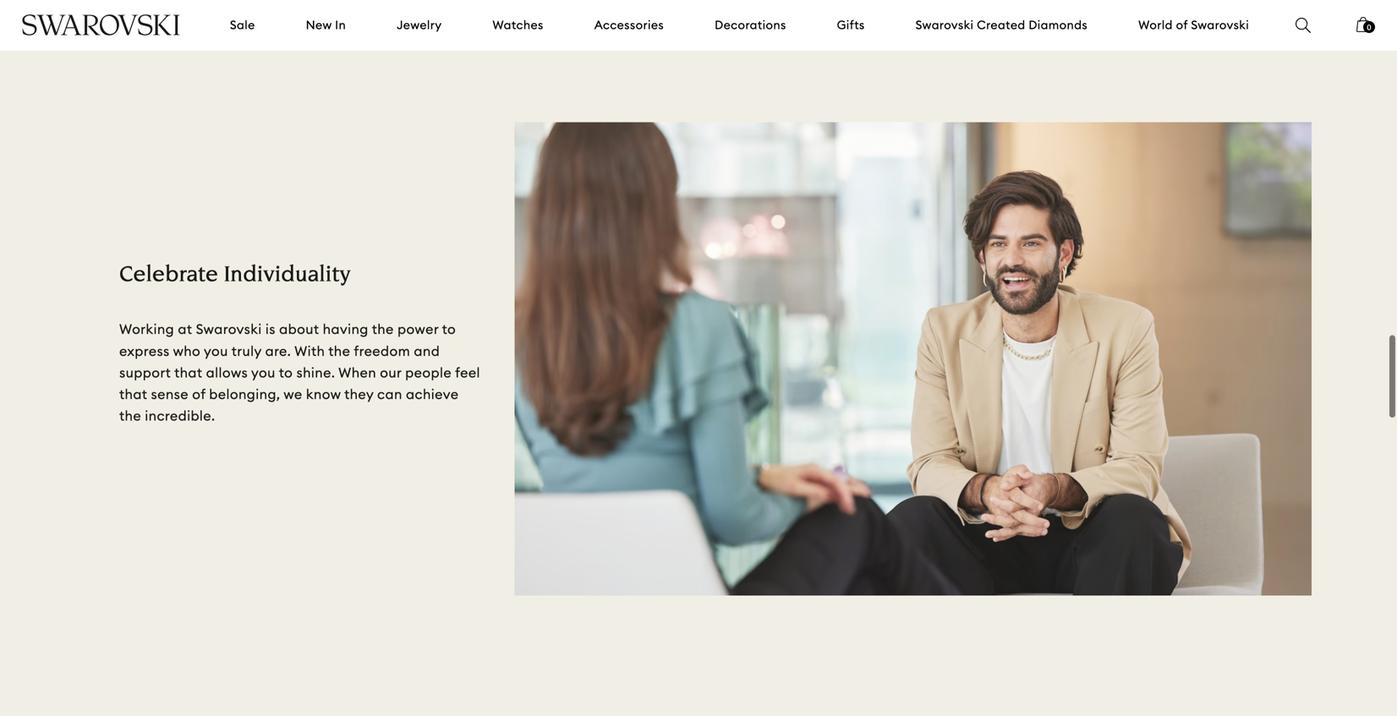 Task type: locate. For each thing, give the bounding box(es) containing it.
they
[[344, 380, 374, 398]]

can
[[377, 380, 402, 398]]

1 vertical spatial to
[[279, 359, 293, 376]]

0 horizontal spatial swarovski
[[196, 315, 262, 333]]

the up freedom
[[372, 315, 394, 333]]

in
[[335, 17, 346, 33]]

sale link
[[230, 17, 255, 33]]

created
[[977, 17, 1026, 33]]

of up incredible.
[[192, 380, 206, 398]]

world of swarovski
[[1139, 17, 1249, 33]]

0 horizontal spatial to
[[279, 359, 293, 376]]

the down support
[[119, 402, 141, 419]]

2 horizontal spatial the
[[372, 315, 394, 333]]

power
[[398, 315, 439, 333]]

know
[[306, 380, 341, 398]]

the
[[372, 315, 394, 333], [328, 337, 350, 354], [119, 402, 141, 419]]

swarovski created diamonds link
[[916, 17, 1088, 33]]

1 vertical spatial that
[[119, 380, 147, 398]]

having
[[323, 315, 369, 333]]

swarovski for world of swarovski
[[1191, 17, 1249, 33]]

shine.
[[296, 359, 335, 376]]

1 horizontal spatial the
[[328, 337, 350, 354]]

2 horizontal spatial swarovski
[[1191, 17, 1249, 33]]

you down are.
[[251, 359, 276, 376]]

world of swarovski link
[[1139, 17, 1249, 33]]

swarovski left created
[[916, 17, 974, 33]]

0 vertical spatial to
[[442, 315, 456, 333]]

1 vertical spatial of
[[192, 380, 206, 398]]

0 vertical spatial of
[[1176, 17, 1188, 33]]

sale
[[230, 17, 255, 33]]

you up the allows
[[204, 337, 228, 354]]

to up the we
[[279, 359, 293, 376]]

1 horizontal spatial that
[[174, 359, 202, 376]]

2 vertical spatial the
[[119, 402, 141, 419]]

that
[[174, 359, 202, 376], [119, 380, 147, 398]]

you
[[204, 337, 228, 354], [251, 359, 276, 376]]

1 horizontal spatial of
[[1176, 17, 1188, 33]]

0 vertical spatial the
[[372, 315, 394, 333]]

accessories
[[594, 17, 664, 33]]

are.
[[265, 337, 291, 354]]

0 vertical spatial you
[[204, 337, 228, 354]]

of
[[1176, 17, 1188, 33], [192, 380, 206, 398]]

about
[[279, 315, 319, 333]]

that down who
[[174, 359, 202, 376]]

1 horizontal spatial you
[[251, 359, 276, 376]]

individuality
[[224, 259, 351, 282]]

support
[[119, 359, 171, 376]]

1 vertical spatial the
[[328, 337, 350, 354]]

to right power
[[442, 315, 456, 333]]

of inside working at swarovski is about having the power to express who you truly are. with the freedom and support that allows you to shine. when our people feel that sense of belonging, we know they can achieve the incredible.
[[192, 380, 206, 398]]

celebrate individuality
[[119, 259, 351, 282]]

with
[[294, 337, 325, 354]]

working
[[119, 315, 174, 333]]

that down support
[[119, 380, 147, 398]]

the down having
[[328, 337, 350, 354]]

and
[[414, 337, 440, 354]]

achieve
[[406, 380, 459, 398]]

at
[[178, 315, 192, 333]]

is
[[266, 315, 276, 333]]

diamonds
[[1029, 17, 1088, 33]]

of right world
[[1176, 17, 1188, 33]]

allows
[[206, 359, 248, 376]]

0 horizontal spatial of
[[192, 380, 206, 398]]

swarovski
[[916, 17, 974, 33], [1191, 17, 1249, 33], [196, 315, 262, 333]]

swarovski right world
[[1191, 17, 1249, 33]]

0
[[1367, 23, 1371, 32]]

swarovski for working at swarovski is about having the power to express who you truly are. with the freedom and support that allows you to shine. when our people feel that sense of belonging, we know they can achieve the incredible.
[[196, 315, 262, 333]]

watches link
[[493, 17, 544, 33]]

to
[[442, 315, 456, 333], [279, 359, 293, 376]]

swarovski inside working at swarovski is about having the power to express who you truly are. with the freedom and support that allows you to shine. when our people feel that sense of belonging, we know they can achieve the incredible.
[[196, 315, 262, 333]]

people
[[405, 359, 452, 376]]

1 horizontal spatial swarovski
[[916, 17, 974, 33]]

swarovski up truly
[[196, 315, 262, 333]]



Task type: describe. For each thing, give the bounding box(es) containing it.
gifts
[[837, 17, 865, 33]]

accessories link
[[594, 17, 664, 33]]

search image image
[[1296, 18, 1311, 33]]

decorations
[[715, 17, 786, 33]]

0 horizontal spatial the
[[119, 402, 141, 419]]

belonging,
[[209, 380, 280, 398]]

world
[[1139, 17, 1173, 33]]

celebrate
[[119, 259, 218, 282]]

who
[[173, 337, 201, 354]]

incredible.
[[145, 402, 215, 419]]

new in link
[[306, 17, 346, 33]]

swarovski image
[[21, 14, 181, 36]]

cart-mobile image image
[[1357, 17, 1370, 32]]

jewelry
[[397, 17, 442, 33]]

1 horizontal spatial to
[[442, 315, 456, 333]]

new in
[[306, 17, 346, 33]]

new
[[306, 17, 332, 33]]

working at swarovski is about having the power to express who you truly are. with the freedom and support that allows you to shine. when our people feel that sense of belonging, we know they can achieve the incredible.
[[119, 315, 480, 419]]

0 link
[[1357, 15, 1375, 44]]

0 horizontal spatial that
[[119, 380, 147, 398]]

0 horizontal spatial you
[[204, 337, 228, 354]]

1 vertical spatial you
[[251, 359, 276, 376]]

freedom
[[354, 337, 410, 354]]

when
[[338, 359, 376, 376]]

0 vertical spatial that
[[174, 359, 202, 376]]

feel
[[455, 359, 480, 376]]

our
[[380, 359, 402, 376]]

decorations link
[[715, 17, 786, 33]]

gifts link
[[837, 17, 865, 33]]

watches
[[493, 17, 544, 33]]

we
[[284, 380, 302, 398]]

sense
[[151, 380, 189, 398]]

swarovski created diamonds
[[916, 17, 1088, 33]]

truly
[[232, 337, 262, 354]]

express
[[119, 337, 170, 354]]

jewelry link
[[397, 17, 442, 33]]



Task type: vqa. For each thing, say whether or not it's contained in the screenshot.
"Set a password *" Password Field
no



